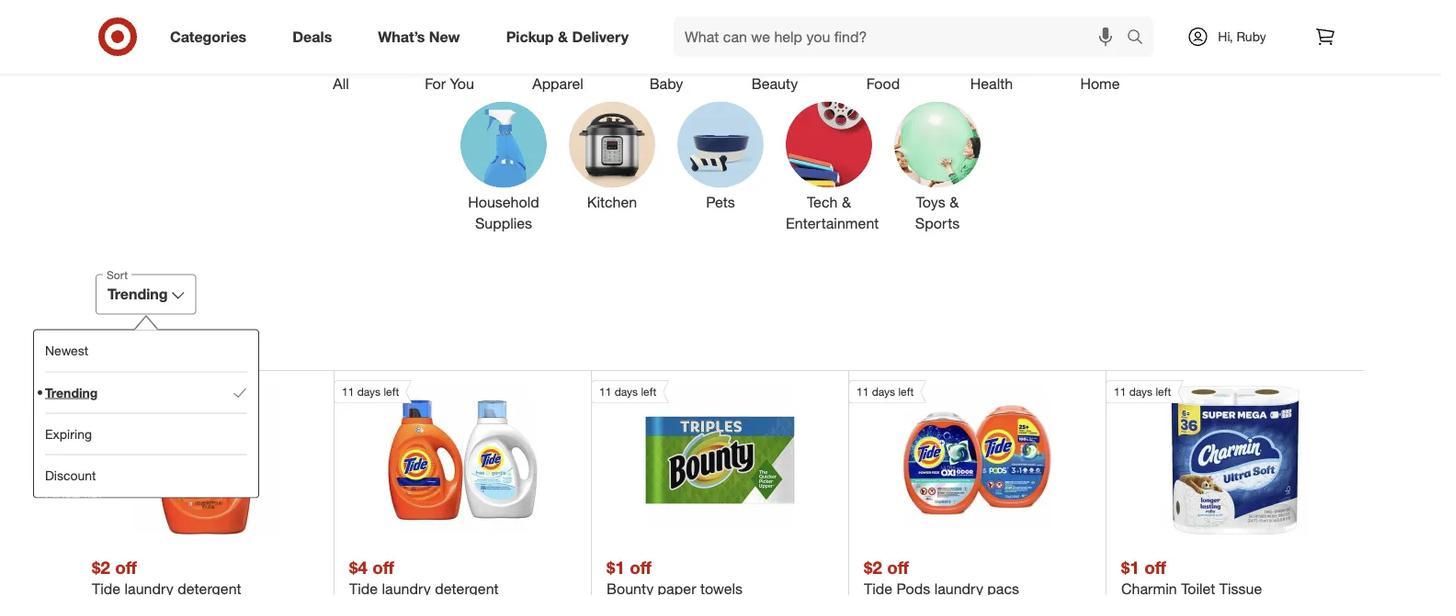 Task type: locate. For each thing, give the bounding box(es) containing it.
pickup & delivery
[[506, 28, 629, 46]]

0 horizontal spatial $2
[[92, 557, 110, 578]]

1 horizontal spatial $1 off button
[[1121, 541, 1349, 597]]

toys
[[916, 193, 946, 211]]

2 off from the left
[[372, 557, 394, 578]]

4 left from the left
[[1156, 385, 1171, 399]]

& inside tech & entertainment
[[842, 193, 851, 211]]

trending link
[[45, 372, 247, 413]]

trending for trending link
[[45, 385, 98, 401]]

3 11 from the left
[[857, 385, 869, 399]]

entertainment
[[786, 214, 879, 232]]

5 off from the left
[[1145, 557, 1166, 578]]

2 horizontal spatial &
[[950, 193, 959, 211]]

& right tech
[[842, 193, 851, 211]]

& inside pickup & delivery link
[[558, 28, 568, 46]]

0 horizontal spatial &
[[558, 28, 568, 46]]

11
[[342, 385, 354, 399], [599, 385, 612, 399], [857, 385, 869, 399], [1114, 385, 1126, 399]]

what's new link
[[362, 17, 483, 57]]

kitchen
[[587, 193, 637, 211]]

hi, ruby
[[1218, 28, 1266, 45]]

& for toys
[[950, 193, 959, 211]]

4 days from the left
[[1129, 385, 1153, 399]]

trending inside dropdown button
[[108, 285, 168, 303]]

0 horizontal spatial trending
[[45, 385, 98, 401]]

1 horizontal spatial $2 off button
[[864, 541, 1091, 597]]

3 days from the left
[[872, 385, 895, 399]]

1 $1 off button from the left
[[607, 541, 834, 597]]

11 days left button for 2nd $1 off button from left
[[1106, 381, 1310, 535]]

661
[[92, 331, 127, 357]]

newest link
[[45, 330, 247, 372]]

11 days left for 1st $1 off button from left
[[599, 385, 657, 399]]

1 vertical spatial trending
[[45, 385, 98, 401]]

off for 1st $1 off button from left
[[630, 557, 652, 578]]

$2
[[92, 557, 110, 578], [864, 557, 882, 578]]

household
[[468, 193, 539, 211]]

toys & sports button
[[894, 102, 981, 234]]

tech
[[807, 193, 838, 211]]

$4 off button
[[349, 541, 576, 597]]

$1
[[607, 557, 625, 578], [1121, 557, 1140, 578]]

offer
[[133, 331, 180, 357]]

1 11 from the left
[[342, 385, 354, 399]]

apparel
[[532, 75, 583, 93]]

1 horizontal spatial $1
[[1121, 557, 1140, 578]]

4 11 from the left
[[1114, 385, 1126, 399]]

1 $1 off from the left
[[607, 557, 652, 578]]

1 off from the left
[[115, 557, 137, 578]]

food button
[[840, 0, 927, 94]]

what's
[[378, 28, 425, 46]]

1 horizontal spatial $2
[[864, 557, 882, 578]]

health
[[971, 75, 1013, 93]]

deals
[[293, 28, 332, 46]]

2 $2 from the left
[[864, 557, 882, 578]]

$1 off
[[607, 557, 652, 578], [1121, 557, 1166, 578]]

11 days left button
[[334, 381, 537, 535], [591, 381, 795, 535], [848, 381, 1052, 535], [1106, 381, 1310, 535]]

for you
[[425, 75, 474, 93]]

11 for 11 days left button corresponding to 1st $1 off button from left
[[599, 385, 612, 399]]

trending up 661 offer
[[108, 285, 168, 303]]

1 horizontal spatial &
[[842, 193, 851, 211]]

& right pickup
[[558, 28, 568, 46]]

1 horizontal spatial $2 off
[[864, 557, 909, 578]]

0 horizontal spatial $1 off button
[[607, 541, 834, 597]]

11 for 11 days left button corresponding to '$4 off' button
[[342, 385, 354, 399]]

days
[[357, 385, 381, 399], [615, 385, 638, 399], [872, 385, 895, 399], [1129, 385, 1153, 399]]

3 off from the left
[[630, 557, 652, 578]]

&
[[558, 28, 568, 46], [842, 193, 851, 211], [950, 193, 959, 211]]

& right toys
[[950, 193, 959, 211]]

baby button
[[623, 0, 710, 94]]

1 horizontal spatial trending
[[108, 285, 168, 303]]

0 horizontal spatial $1 off
[[607, 557, 652, 578]]

2 $1 off button from the left
[[1121, 541, 1349, 597]]

trending button
[[96, 274, 196, 315]]

$2 off
[[92, 557, 137, 578], [864, 557, 909, 578]]

0 horizontal spatial $1
[[607, 557, 625, 578]]

2 11 from the left
[[599, 385, 612, 399]]

1 days from the left
[[357, 385, 381, 399]]

1 11 days left from the left
[[342, 385, 399, 399]]

hi,
[[1218, 28, 1233, 45]]

new
[[429, 28, 460, 46]]

11 days left
[[342, 385, 399, 399], [599, 385, 657, 399], [857, 385, 914, 399], [1114, 385, 1171, 399]]

expiring
[[45, 426, 92, 442]]

$4
[[349, 557, 368, 578]]

ruby
[[1237, 28, 1266, 45]]

pickup & delivery link
[[491, 17, 652, 57]]

2 11 days left from the left
[[599, 385, 657, 399]]

for
[[425, 75, 446, 93]]

2 days from the left
[[615, 385, 638, 399]]

1 horizontal spatial $1 off
[[1121, 557, 1166, 578]]

0 horizontal spatial $2 off
[[92, 557, 137, 578]]

2 $1 off from the left
[[1121, 557, 1166, 578]]

11 days left button for 1st $1 off button from left
[[591, 381, 795, 535]]

all button
[[298, 0, 384, 94]]

off
[[115, 557, 137, 578], [372, 557, 394, 578], [630, 557, 652, 578], [887, 557, 909, 578], [1145, 557, 1166, 578]]

2 left from the left
[[641, 385, 657, 399]]

4 11 days left button from the left
[[1106, 381, 1310, 535]]

baby
[[650, 75, 683, 93]]

2 11 days left button from the left
[[591, 381, 795, 535]]

$1 off button
[[607, 541, 834, 597], [1121, 541, 1349, 597]]

trending
[[108, 285, 168, 303], [45, 385, 98, 401]]

$2 off button
[[92, 541, 319, 597], [864, 541, 1091, 597]]

4 11 days left from the left
[[1114, 385, 1171, 399]]

expiring link
[[45, 413, 247, 454]]

11 days left for '$4 off' button
[[342, 385, 399, 399]]

1 $1 from the left
[[607, 557, 625, 578]]

left
[[384, 385, 399, 399], [641, 385, 657, 399], [898, 385, 914, 399], [1156, 385, 1171, 399]]

1 11 days left button from the left
[[334, 381, 537, 535]]

0 vertical spatial trending
[[108, 285, 168, 303]]

661 offer
[[92, 331, 180, 357]]

for you button
[[406, 0, 493, 94]]

0 horizontal spatial $2 off button
[[92, 541, 319, 597]]

categories link
[[154, 17, 270, 57]]

trending up expiring
[[45, 385, 98, 401]]

& inside toys & sports
[[950, 193, 959, 211]]



Task type: describe. For each thing, give the bounding box(es) containing it.
11 for second 11 days left button from the right
[[857, 385, 869, 399]]

days for 11 days left button corresponding to '$4 off' button
[[357, 385, 381, 399]]

2 $2 off from the left
[[864, 557, 909, 578]]

discount
[[45, 467, 96, 483]]

household supplies button
[[461, 102, 547, 234]]

2 $2 off button from the left
[[864, 541, 1091, 597]]

newest
[[45, 343, 88, 359]]

1 $2 off from the left
[[92, 557, 137, 578]]

3 left from the left
[[898, 385, 914, 399]]

supplies
[[475, 214, 532, 232]]

pets
[[706, 193, 735, 211]]

4 off from the left
[[887, 557, 909, 578]]

beauty
[[752, 75, 798, 93]]

kitchen button
[[569, 102, 655, 234]]

11 days left for 2nd $1 off button from left
[[1114, 385, 1171, 399]]

search
[[1119, 29, 1163, 47]]

& for pickup
[[558, 28, 568, 46]]

beauty button
[[732, 0, 818, 94]]

health button
[[949, 0, 1035, 94]]

delivery
[[572, 28, 629, 46]]

3 11 days left button from the left
[[848, 381, 1052, 535]]

$1 off for 1st $1 off button from left
[[607, 557, 652, 578]]

What can we help you find? suggestions appear below search field
[[674, 17, 1132, 57]]

sports
[[915, 214, 960, 232]]

what's new
[[378, 28, 460, 46]]

1 $2 from the left
[[92, 557, 110, 578]]

$4 off
[[349, 557, 394, 578]]

2 $1 from the left
[[1121, 557, 1140, 578]]

trending for trending dropdown button
[[108, 285, 168, 303]]

all
[[333, 75, 349, 93]]

tech & entertainment
[[786, 193, 879, 232]]

11 days left button for '$4 off' button
[[334, 381, 537, 535]]

11 for 2nd $1 off button from left's 11 days left button
[[1114, 385, 1126, 399]]

days for 11 days left button corresponding to 1st $1 off button from left
[[615, 385, 638, 399]]

household supplies
[[468, 193, 539, 232]]

home button
[[1057, 0, 1144, 94]]

deals link
[[277, 17, 355, 57]]

apparel button
[[515, 0, 601, 94]]

& for tech
[[842, 193, 851, 211]]

categories
[[170, 28, 247, 46]]

toys & sports
[[915, 193, 960, 232]]

1 $2 off button from the left
[[92, 541, 319, 597]]

days for second 11 days left button from the right
[[872, 385, 895, 399]]

1 left from the left
[[384, 385, 399, 399]]

off for 2nd $1 off button from left
[[1145, 557, 1166, 578]]

you
[[450, 75, 474, 93]]

discount link
[[45, 454, 247, 496]]

days for 2nd $1 off button from left's 11 days left button
[[1129, 385, 1153, 399]]

off for '$4 off' button
[[372, 557, 394, 578]]

tech & entertainment button
[[786, 102, 879, 234]]

food
[[867, 75, 900, 93]]

pets button
[[677, 102, 764, 234]]

search button
[[1119, 17, 1163, 61]]

3 11 days left from the left
[[857, 385, 914, 399]]

pickup
[[506, 28, 554, 46]]

home
[[1080, 75, 1120, 93]]

$1 off for 2nd $1 off button from left
[[1121, 557, 1166, 578]]



Task type: vqa. For each thing, say whether or not it's contained in the screenshot.
3rd the 11 days left button's 11 days left
yes



